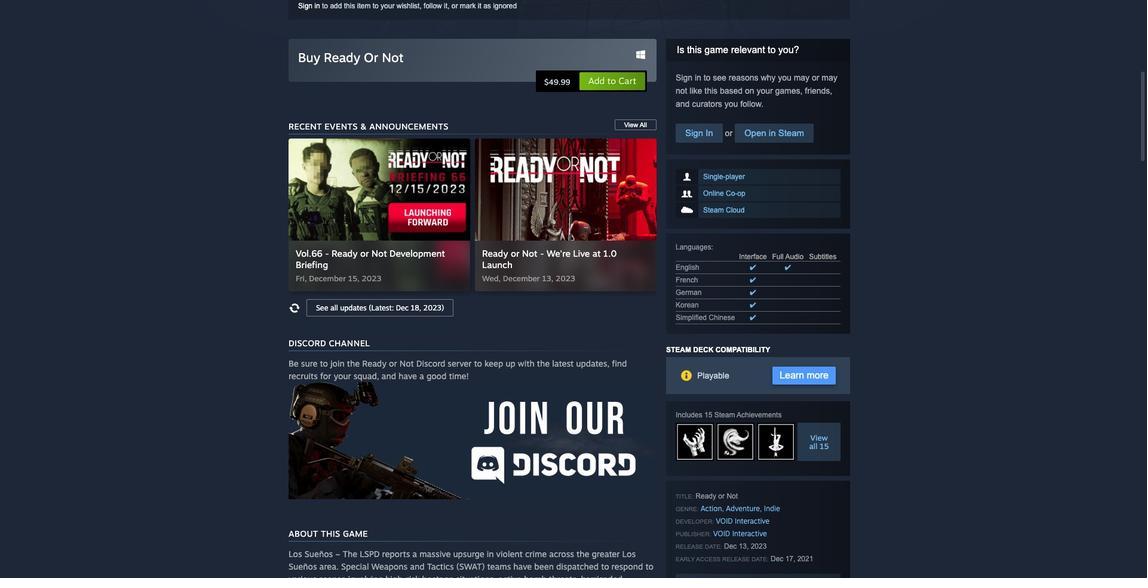 Task type: locate. For each thing, give the bounding box(es) containing it.
1 december from the left
[[309, 274, 346, 283]]

december down briefing
[[309, 274, 346, 283]]

0 horizontal spatial all
[[330, 304, 338, 313]]

discord channel
[[289, 338, 370, 348]]

open in steam link
[[735, 124, 814, 143]]

this
[[321, 529, 340, 539]]

your
[[381, 2, 395, 10], [757, 86, 773, 96], [334, 371, 351, 381]]

to right add
[[608, 75, 616, 87]]

2 horizontal spatial the
[[577, 549, 589, 559]]

0 horizontal spatial december
[[309, 274, 346, 283]]

item
[[357, 2, 371, 10]]

sign for sign in to add this item to your wishlist, follow it, or mark it as ignored
[[298, 2, 313, 10]]

1 vertical spatial and
[[382, 371, 396, 381]]

the hanged man image
[[757, 423, 795, 461]]

dec
[[396, 304, 409, 313], [724, 543, 737, 551], [771, 555, 784, 564]]

to up for
[[320, 359, 328, 369]]

december down launch
[[503, 274, 540, 283]]

0 vertical spatial have
[[399, 371, 417, 381]]

1 horizontal spatial you
[[778, 73, 792, 82]]

interactive down adventure
[[732, 529, 767, 538]]

compatibility
[[716, 346, 770, 354]]

bomb
[[524, 574, 547, 578]]

2023 right the 15, at the top left of page
[[362, 274, 382, 283]]

1 horizontal spatial your
[[381, 2, 395, 10]]

0 vertical spatial void interactive link
[[716, 517, 770, 526]]

1 horizontal spatial dec
[[724, 543, 737, 551]]

sign left in
[[685, 128, 703, 138]]

✔ for simplified chinese
[[750, 314, 756, 322]]

date: left 17,
[[752, 556, 769, 563]]

this right is
[[687, 45, 702, 55]]

or up fri, december 15, 2023
[[360, 248, 369, 259]]

1 horizontal spatial los
[[622, 549, 636, 559]]

and right squad,
[[382, 371, 396, 381]]

action
[[701, 504, 722, 513]]

1 vertical spatial release
[[722, 556, 750, 563]]

void down action link
[[716, 517, 733, 526]]

a right reports
[[413, 549, 417, 559]]

first arrest image
[[676, 423, 714, 461]]

0 horizontal spatial release
[[676, 544, 703, 550]]

follow.
[[740, 99, 764, 109]]

1 vertical spatial a
[[413, 549, 417, 559]]

view inside the view all 15
[[810, 433, 828, 443]]

sign
[[298, 2, 313, 10], [676, 73, 693, 82], [685, 128, 703, 138]]

add to cart link
[[579, 72, 646, 91]]

2 may from the left
[[822, 73, 838, 82]]

deck
[[693, 346, 714, 354]]

0 horizontal spatial discord
[[289, 338, 326, 348]]

or up action
[[718, 492, 725, 501]]

interactive down adventure link
[[735, 517, 770, 526]]

in
[[315, 2, 320, 10], [695, 73, 701, 82], [769, 128, 776, 138], [487, 549, 494, 559]]

1 horizontal spatial 15
[[820, 442, 829, 451]]

release down publisher:
[[676, 544, 703, 550]]

1 vertical spatial you
[[725, 99, 738, 109]]

0 horizontal spatial -
[[325, 248, 329, 259]]

1 vertical spatial dec
[[724, 543, 737, 551]]

in up like
[[695, 73, 701, 82]]

2021
[[798, 555, 814, 564]]

the
[[343, 549, 357, 559]]

release right access
[[722, 556, 750, 563]]

this up curators
[[705, 86, 718, 96]]

view right the hanged man image
[[810, 433, 828, 443]]

0 vertical spatial date:
[[705, 544, 722, 550]]

risk
[[406, 574, 420, 578]]

active
[[499, 574, 522, 578]]

- right vol.66
[[325, 248, 329, 259]]

or up wed, december 13, 2023
[[511, 248, 520, 259]]

13, down adventure
[[739, 543, 749, 551]]

your inside be sure to join the ready or not discord server to keep up with the latest updates, find recruits for your squad, and have a good time!
[[334, 371, 351, 381]]

0 horizontal spatial 13,
[[542, 274, 553, 283]]

not inside vol.66 - ready or not development briefing
[[372, 248, 387, 259]]

0 vertical spatial view
[[624, 121, 638, 128]]

los down about
[[289, 549, 302, 559]]

have left good
[[399, 371, 417, 381]]

2 horizontal spatial this
[[705, 86, 718, 96]]

0 vertical spatial interactive
[[735, 517, 770, 526]]

and down 'not'
[[676, 99, 690, 109]]

0 horizontal spatial your
[[334, 371, 351, 381]]

ready up squad,
[[362, 359, 387, 369]]

ready
[[324, 50, 360, 65], [332, 248, 358, 259], [482, 248, 508, 259], [362, 359, 387, 369], [696, 492, 717, 501]]

all inside the view all 15
[[809, 442, 818, 451]]

2023 down "indie" link
[[751, 543, 767, 551]]

1 - from the left
[[325, 248, 329, 259]]

1 horizontal spatial may
[[822, 73, 838, 82]]

1 vertical spatial sign
[[676, 73, 693, 82]]

and up risk
[[410, 562, 425, 572]]

simplified
[[676, 314, 707, 322]]

time!
[[449, 371, 469, 381]]

in right the open
[[769, 128, 776, 138]]

1 vertical spatial have
[[514, 562, 532, 572]]

1 vertical spatial interactive
[[732, 529, 767, 538]]

0 vertical spatial release
[[676, 544, 703, 550]]

this
[[344, 2, 355, 10], [687, 45, 702, 55], [705, 86, 718, 96]]

is
[[677, 45, 684, 55]]

0 horizontal spatial may
[[794, 73, 810, 82]]

development
[[390, 248, 445, 259]]

view
[[624, 121, 638, 128], [810, 433, 828, 443]]

ready up fri, december 15, 2023
[[332, 248, 358, 259]]

your down why
[[757, 86, 773, 96]]

2 horizontal spatial and
[[676, 99, 690, 109]]

updates,
[[576, 359, 610, 369]]

or inside be sure to join the ready or not discord server to keep up with the latest updates, find recruits for your squad, and have a good time!
[[389, 359, 397, 369]]

1 horizontal spatial ,
[[760, 505, 762, 513]]

your down the join
[[334, 371, 351, 381]]

have
[[399, 371, 417, 381], [514, 562, 532, 572]]

void down action
[[713, 529, 730, 538]]

all
[[330, 304, 338, 313], [809, 442, 818, 451]]

ready up wed,
[[482, 248, 508, 259]]

1 horizontal spatial date:
[[752, 556, 769, 563]]

and inside be sure to join the ready or not discord server to keep up with the latest updates, find recruits for your squad, and have a good time!
[[382, 371, 396, 381]]

to right item
[[373, 2, 379, 10]]

1 horizontal spatial and
[[410, 562, 425, 572]]

in inside sign in to see reasons why you may or may not like this based on your games, friends, and curators you follow.
[[695, 73, 701, 82]]

single-
[[703, 173, 726, 181]]

to inside sign in to see reasons why you may or may not like this based on your games, friends, and curators you follow.
[[704, 73, 711, 82]]

1 horizontal spatial -
[[540, 248, 544, 259]]

cart
[[619, 75, 636, 87]]

, left "indie" link
[[760, 505, 762, 513]]

have inside los sueños – the lspd reports a massive upsurge in violent crime across the greater los sueños area. special weapons and tactics (swat) teams have been dispatched to respond to various scenes involving high-risk hostage situations, active bomb threats, barricad
[[514, 562, 532, 572]]

channel
[[329, 338, 370, 348]]

0 vertical spatial discord
[[289, 338, 326, 348]]

dec down adventure link
[[724, 543, 737, 551]]

13, down ready or not - we're live at 1.0 launch
[[542, 274, 553, 283]]

buy
[[298, 50, 320, 65]]

about this game
[[289, 529, 368, 539]]

curators
[[692, 99, 722, 109]]

,
[[722, 505, 724, 513], [760, 505, 762, 513]]

you down based
[[725, 99, 738, 109]]

1 horizontal spatial release
[[722, 556, 750, 563]]

to left see
[[704, 73, 711, 82]]

online co-op link
[[676, 186, 841, 201]]

los up respond at the bottom right of the page
[[622, 549, 636, 559]]

2 vertical spatial this
[[705, 86, 718, 96]]

2023 for we're
[[556, 274, 575, 283]]

developer:
[[676, 519, 714, 525]]

or
[[364, 50, 378, 65]]

or right "it," on the top left of the page
[[452, 2, 458, 10]]

2 vertical spatial your
[[334, 371, 351, 381]]

updates
[[340, 304, 367, 313]]

0 horizontal spatial los
[[289, 549, 302, 559]]

1 horizontal spatial the
[[537, 359, 550, 369]]

ready inside vol.66 - ready or not development briefing
[[332, 248, 358, 259]]

1 horizontal spatial all
[[809, 442, 818, 451]]

genre:
[[676, 506, 699, 513]]

in inside 'link'
[[769, 128, 776, 138]]

1 horizontal spatial view
[[810, 433, 828, 443]]

reasons
[[729, 73, 759, 82]]

not inside ready or not - we're live at 1.0 launch
[[522, 248, 538, 259]]

recent
[[289, 121, 322, 131]]

2023 down ready or not - we're live at 1.0 launch
[[556, 274, 575, 283]]

steam cloud link
[[676, 203, 841, 218]]

2 horizontal spatial your
[[757, 86, 773, 96]]

not inside be sure to join the ready or not discord server to keep up with the latest updates, find recruits for your squad, and have a good time!
[[400, 359, 414, 369]]

✔
[[750, 264, 756, 272], [785, 264, 791, 272], [750, 276, 756, 284], [750, 289, 756, 297], [750, 301, 756, 310], [750, 314, 756, 322]]

0 horizontal spatial a
[[413, 549, 417, 559]]

in for sign in to add this item to your wishlist, follow it, or mark it as ignored
[[315, 2, 320, 10]]

0 vertical spatial all
[[330, 304, 338, 313]]

2 horizontal spatial 2023
[[751, 543, 767, 551]]

1 horizontal spatial 13,
[[739, 543, 749, 551]]

steam up the fool image
[[715, 411, 735, 419]]

a inside be sure to join the ready or not discord server to keep up with the latest updates, find recruits for your squad, and have a good time!
[[420, 371, 424, 381]]

this right the add
[[344, 2, 355, 10]]

15 right includes
[[705, 411, 713, 419]]

title:
[[676, 494, 694, 500]]

1 horizontal spatial this
[[687, 45, 702, 55]]

not right or
[[382, 50, 404, 65]]

0 vertical spatial sign
[[298, 2, 313, 10]]

0 horizontal spatial ,
[[722, 505, 724, 513]]

title: ready or not genre: action , adventure , indie developer: void interactive publisher: void interactive release date: dec 13, 2023 early access release date: dec 17, 2021
[[676, 492, 814, 564]]

or inside ready or not - we're live at 1.0 launch
[[511, 248, 520, 259]]

0 vertical spatial this
[[344, 2, 355, 10]]

0 vertical spatial 15
[[705, 411, 713, 419]]

dec left 17,
[[771, 555, 784, 564]]

reports
[[382, 549, 410, 559]]

or up friends,
[[812, 73, 820, 82]]

2023 for not
[[362, 274, 382, 283]]

1 vertical spatial this
[[687, 45, 702, 55]]

languages :
[[676, 243, 713, 252]]

2 vertical spatial sign
[[685, 128, 703, 138]]

0 horizontal spatial view
[[624, 121, 638, 128]]

may up games,
[[794, 73, 810, 82]]

0 horizontal spatial have
[[399, 371, 417, 381]]

0 horizontal spatial and
[[382, 371, 396, 381]]

1 vertical spatial all
[[809, 442, 818, 451]]

0 horizontal spatial the
[[347, 359, 360, 369]]

2023
[[362, 274, 382, 283], [556, 274, 575, 283], [751, 543, 767, 551]]

–
[[335, 549, 340, 559]]

ready inside ready or not - we're live at 1.0 launch
[[482, 248, 508, 259]]

1 vertical spatial discord
[[416, 359, 445, 369]]

a left good
[[420, 371, 424, 381]]

1 vertical spatial void interactive link
[[713, 529, 767, 538]]

steam down the online
[[703, 206, 724, 215]]

1 horizontal spatial discord
[[416, 359, 445, 369]]

1 horizontal spatial have
[[514, 562, 532, 572]]

the up dispatched
[[577, 549, 589, 559]]

not up wed, december 13, 2023
[[522, 248, 538, 259]]

view left all
[[624, 121, 638, 128]]

2 - from the left
[[540, 248, 544, 259]]

the right the join
[[347, 359, 360, 369]]

sign up 'not'
[[676, 73, 693, 82]]

discord up sure
[[289, 338, 326, 348]]

in left the add
[[315, 2, 320, 10]]

1 vertical spatial void
[[713, 529, 730, 538]]

weapons
[[371, 562, 408, 572]]

announcements
[[369, 121, 449, 131]]

you up games,
[[778, 73, 792, 82]]

to right respond at the bottom right of the page
[[646, 562, 654, 572]]

up
[[506, 359, 516, 369]]

1 vertical spatial view
[[810, 433, 828, 443]]

steam cloud
[[703, 206, 745, 215]]

15 right the hanged man image
[[820, 442, 829, 451]]

1 vertical spatial 13,
[[739, 543, 749, 551]]

have up active
[[514, 562, 532, 572]]

all for see
[[330, 304, 338, 313]]

1 vertical spatial your
[[757, 86, 773, 96]]

or right in
[[723, 128, 735, 138]]

in up teams
[[487, 549, 494, 559]]

not left development
[[372, 248, 387, 259]]

or
[[452, 2, 458, 10], [812, 73, 820, 82], [723, 128, 735, 138], [360, 248, 369, 259], [511, 248, 520, 259], [389, 359, 397, 369], [718, 492, 725, 501]]

1 horizontal spatial december
[[503, 274, 540, 283]]

a inside los sueños – the lspd reports a massive upsurge in violent crime across the greater los sueños area. special weapons and tactics (swat) teams have been dispatched to respond to various scenes involving high-risk hostage situations, active bomb threats, barricad
[[413, 549, 417, 559]]

0 vertical spatial you
[[778, 73, 792, 82]]

ready left or
[[324, 50, 360, 65]]

your left the wishlist,
[[381, 2, 395, 10]]

0 vertical spatial and
[[676, 99, 690, 109]]

more
[[807, 370, 829, 381]]

not left server in the left bottom of the page
[[400, 359, 414, 369]]

date: up access
[[705, 544, 722, 550]]

13, inside title: ready or not genre: action , adventure , indie developer: void interactive publisher: void interactive release date: dec 13, 2023 early access release date: dec 17, 2021
[[739, 543, 749, 551]]

dec left 18,
[[396, 304, 409, 313]]

or inside vol.66 - ready or not development briefing
[[360, 248, 369, 259]]

find
[[612, 359, 627, 369]]

all for view
[[809, 442, 818, 451]]

0 horizontal spatial 15
[[705, 411, 713, 419]]

0 vertical spatial a
[[420, 371, 424, 381]]

1 vertical spatial sueños
[[289, 562, 317, 572]]

ready up action
[[696, 492, 717, 501]]

1 vertical spatial 15
[[820, 442, 829, 451]]

0 horizontal spatial 2023
[[362, 274, 382, 283]]

may up friends,
[[822, 73, 838, 82]]

your inside sign in to see reasons why you may or may not like this based on your games, friends, and curators you follow.
[[757, 86, 773, 96]]

early
[[676, 556, 695, 563]]

1 , from the left
[[722, 505, 724, 513]]

0 horizontal spatial dec
[[396, 304, 409, 313]]

vol.66
[[296, 248, 323, 259]]

sign in link
[[676, 124, 723, 143]]

1 horizontal spatial a
[[420, 371, 424, 381]]

a
[[420, 371, 424, 381], [413, 549, 417, 559]]

1 horizontal spatial 2023
[[556, 274, 575, 283]]

or right the join
[[389, 359, 397, 369]]

not inside title: ready or not genre: action , adventure , indie developer: void interactive publisher: void interactive release date: dec 13, 2023 early access release date: dec 17, 2021
[[727, 492, 738, 501]]

steam right the open
[[778, 128, 804, 138]]

dispatched
[[556, 562, 599, 572]]

steam inside 'link'
[[778, 128, 804, 138]]

2 vertical spatial and
[[410, 562, 425, 572]]

teams
[[487, 562, 511, 572]]

2 december from the left
[[503, 274, 540, 283]]

fri, december 15, 2023
[[296, 274, 382, 283]]

sueños up area.
[[305, 549, 333, 559]]

sign inside sign in to see reasons why you may or may not like this based on your games, friends, and curators you follow.
[[676, 73, 693, 82]]

greater
[[592, 549, 620, 559]]

, left adventure
[[722, 505, 724, 513]]

discord up good
[[416, 359, 445, 369]]

sueños up various
[[289, 562, 317, 572]]

been
[[534, 562, 554, 572]]

not up adventure link
[[727, 492, 738, 501]]

online
[[703, 189, 724, 198]]

15 inside the view all 15
[[820, 442, 829, 451]]

2 horizontal spatial dec
[[771, 555, 784, 564]]

sign left the add
[[298, 2, 313, 10]]

all right the see
[[330, 304, 338, 313]]

the fool image
[[716, 423, 755, 461]]

the right the with
[[537, 359, 550, 369]]

all right the hanged man image
[[809, 442, 818, 451]]

- left we're
[[540, 248, 544, 259]]

december for -
[[309, 274, 346, 283]]

in inside los sueños – the lspd reports a massive upsurge in violent crime across the greater los sueños area. special weapons and tactics (swat) teams have been dispatched to respond to various scenes involving high-risk hostage situations, active bomb threats, barricad
[[487, 549, 494, 559]]

to down greater at the right
[[601, 562, 609, 572]]

see all updates (latest: dec 18, 2023)
[[316, 304, 444, 313]]



Task type: describe. For each thing, give the bounding box(es) containing it.
single-player link
[[676, 169, 841, 185]]

like
[[690, 86, 702, 96]]

2 , from the left
[[760, 505, 762, 513]]

french
[[676, 276, 698, 284]]

sign for sign in to see reasons why you may or may not like this based on your games, friends, and curators you follow.
[[676, 73, 693, 82]]

as
[[484, 2, 491, 10]]

0 vertical spatial sueños
[[305, 549, 333, 559]]

with
[[518, 359, 535, 369]]

in for open in steam
[[769, 128, 776, 138]]

0 vertical spatial 13,
[[542, 274, 553, 283]]

action link
[[701, 504, 722, 513]]

we're
[[547, 248, 571, 259]]

sign for sign in
[[685, 128, 703, 138]]

17,
[[786, 555, 796, 564]]

fri,
[[296, 274, 307, 283]]

ready inside title: ready or not genre: action , adventure , indie developer: void interactive publisher: void interactive release date: dec 13, 2023 early access release date: dec 17, 2021
[[696, 492, 717, 501]]

involving
[[348, 574, 383, 578]]

full
[[772, 253, 784, 261]]

1.0
[[603, 248, 617, 259]]

player
[[726, 173, 745, 181]]

1 may from the left
[[794, 73, 810, 82]]

open in steam
[[745, 128, 804, 138]]

15,
[[348, 274, 360, 283]]

0 vertical spatial void
[[716, 517, 733, 526]]

see
[[316, 304, 328, 313]]

0 horizontal spatial you
[[725, 99, 738, 109]]

recent events & announcements
[[289, 121, 449, 131]]

2 los from the left
[[622, 549, 636, 559]]

subtitles
[[809, 253, 837, 261]]

game
[[343, 529, 368, 539]]

high-
[[385, 574, 406, 578]]

or inside sign in to see reasons why you may or may not like this based on your games, friends, and curators you follow.
[[812, 73, 820, 82]]

about
[[289, 529, 318, 539]]

includes 15 steam achievements
[[676, 411, 782, 419]]

2023 inside title: ready or not genre: action , adventure , indie developer: void interactive publisher: void interactive release date: dec 13, 2023 early access release date: dec 17, 2021
[[751, 543, 767, 551]]

1 los from the left
[[289, 549, 302, 559]]

violent
[[496, 549, 523, 559]]

learn more
[[780, 370, 829, 381]]

to left the add
[[322, 2, 328, 10]]

various
[[289, 574, 317, 578]]

all
[[640, 121, 647, 128]]

korean
[[676, 301, 699, 310]]

this inside sign in to see reasons why you may or may not like this based on your games, friends, and curators you follow.
[[705, 86, 718, 96]]

events
[[325, 121, 358, 131]]

latest
[[552, 359, 574, 369]]

open
[[745, 128, 766, 138]]

threats,
[[549, 574, 579, 578]]

see
[[713, 73, 727, 82]]

vol.66 - ready or not development briefing
[[296, 248, 445, 271]]

(latest:
[[369, 304, 394, 313]]

game
[[705, 45, 729, 55]]

buy ready or not
[[298, 50, 404, 65]]

or inside title: ready or not genre: action , adventure , indie developer: void interactive publisher: void interactive release date: dec 13, 2023 early access release date: dec 17, 2021
[[718, 492, 725, 501]]

steam deck compatibility
[[666, 346, 770, 354]]

learn
[[780, 370, 804, 381]]

in
[[706, 128, 713, 138]]

be
[[289, 359, 299, 369]]

english
[[676, 264, 699, 272]]

view for all
[[810, 433, 828, 443]]

interface
[[739, 253, 767, 261]]

view all link
[[615, 120, 657, 130]]

december for or
[[503, 274, 540, 283]]

the inside los sueños – the lspd reports a massive upsurge in violent crime across the greater los sueños area. special weapons and tactics (swat) teams have been dispatched to respond to various scenes involving high-risk hostage situations, active bomb threats, barricad
[[577, 549, 589, 559]]

follow
[[424, 2, 442, 10]]

wed, december 13, 2023
[[482, 274, 575, 283]]

playable
[[697, 371, 729, 381]]

scenes
[[319, 574, 346, 578]]

2023)
[[423, 304, 444, 313]]

learn more link
[[773, 367, 836, 385]]

0 vertical spatial dec
[[396, 304, 409, 313]]

adventure
[[726, 504, 760, 513]]

✔ for german
[[750, 289, 756, 297]]

co-
[[726, 189, 738, 198]]

18,
[[411, 304, 421, 313]]

achievements
[[737, 411, 782, 419]]

for
[[320, 371, 331, 381]]

single-player
[[703, 173, 745, 181]]

✔ for french
[[750, 276, 756, 284]]

✔ for english
[[750, 264, 756, 272]]

german
[[676, 289, 702, 297]]

to left you?
[[768, 45, 776, 55]]

games,
[[775, 86, 803, 96]]

wishlist,
[[397, 2, 422, 10]]

recruits
[[289, 371, 318, 381]]

ready inside be sure to join the ready or not discord server to keep up with the latest updates, find recruits for your squad, and have a good time!
[[362, 359, 387, 369]]

steam left the deck
[[666, 346, 691, 354]]

massive
[[420, 549, 451, 559]]

interface full audio subtitles
[[739, 253, 837, 261]]

- inside vol.66 - ready or not development briefing
[[325, 248, 329, 259]]

sign in link
[[298, 2, 320, 10]]

audio
[[785, 253, 804, 261]]

ready or not - we're live at 1.0 launch
[[482, 248, 617, 271]]

languages
[[676, 243, 711, 252]]

0 vertical spatial your
[[381, 2, 395, 10]]

server
[[448, 359, 472, 369]]

online co-op
[[703, 189, 746, 198]]

and inside sign in to see reasons why you may or may not like this based on your games, friends, and curators you follow.
[[676, 99, 690, 109]]

to left keep
[[474, 359, 482, 369]]

✔ for korean
[[750, 301, 756, 310]]

2 vertical spatial dec
[[771, 555, 784, 564]]

be sure to join the ready or not discord server to keep up with the latest updates, find recruits for your squad, and have a good time!
[[289, 359, 627, 381]]

0 horizontal spatial date:
[[705, 544, 722, 550]]

void interactive link for publisher:
[[713, 529, 767, 538]]

is this game relevant to you?
[[677, 45, 799, 55]]

not
[[676, 86, 687, 96]]

and inside los sueños – the lspd reports a massive upsurge in violent crime across the greater los sueños area. special weapons and tactics (swat) teams have been dispatched to respond to various scenes involving high-risk hostage situations, active bomb threats, barricad
[[410, 562, 425, 572]]

sign in to see reasons why you may or may not like this based on your games, friends, and curators you follow.
[[676, 73, 838, 109]]

1 vertical spatial date:
[[752, 556, 769, 563]]

at
[[593, 248, 601, 259]]

join
[[330, 359, 345, 369]]

0 horizontal spatial this
[[344, 2, 355, 10]]

adventure link
[[726, 504, 760, 513]]

in for sign in to see reasons why you may or may not like this based on your games, friends, and curators you follow.
[[695, 73, 701, 82]]

indie
[[764, 504, 780, 513]]

add
[[330, 2, 342, 10]]

view for all
[[624, 121, 638, 128]]

it,
[[444, 2, 450, 10]]

have inside be sure to join the ready or not discord server to keep up with the latest updates, find recruits for your squad, and have a good time!
[[399, 371, 417, 381]]

- inside ready or not - we're live at 1.0 launch
[[540, 248, 544, 259]]

&
[[360, 121, 367, 131]]

view all 15
[[809, 433, 829, 451]]

discord inside be sure to join the ready or not discord server to keep up with the latest updates, find recruits for your squad, and have a good time!
[[416, 359, 445, 369]]

:
[[711, 243, 713, 252]]

void interactive link for developer:
[[716, 517, 770, 526]]



Task type: vqa. For each thing, say whether or not it's contained in the screenshot.
the Discord to the top
yes



